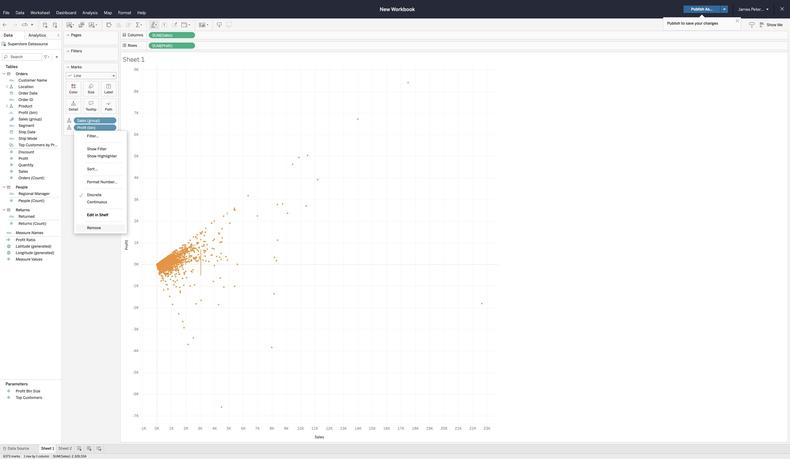 Task type: describe. For each thing, give the bounding box(es) containing it.
bin
[[26, 390, 32, 394]]

duplicate image
[[78, 22, 85, 28]]

profit bin size
[[16, 390, 40, 394]]

discount
[[19, 150, 34, 155]]

save
[[686, 21, 694, 26]]

latitude
[[16, 245, 30, 249]]

james peterson
[[738, 7, 767, 12]]

6373
[[3, 456, 10, 459]]

pages
[[71, 33, 81, 37]]

1 horizontal spatial sales (group)
[[77, 119, 100, 123]]

your
[[695, 21, 703, 26]]

show for show filter show highlighter
[[87, 147, 97, 152]]

peterson
[[751, 7, 767, 12]]

top for top customers by profit
[[19, 143, 25, 148]]

(generated) for latitude (generated)
[[31, 245, 51, 249]]

1 up sum(sales):
[[52, 447, 54, 451]]

1 horizontal spatial profit (bin)
[[77, 126, 95, 130]]

0 vertical spatial sheet 1
[[123, 55, 145, 64]]

ship mode
[[19, 137, 37, 141]]

show mark labels image
[[161, 22, 168, 28]]

new data source image
[[42, 22, 48, 28]]

customer name
[[19, 78, 47, 83]]

returns for returns (count)
[[19, 222, 32, 226]]

source
[[17, 447, 29, 451]]

new
[[380, 6, 390, 12]]

measure for measure values
[[16, 258, 30, 262]]

changes
[[703, 21, 718, 26]]

regional
[[19, 192, 34, 196]]

customer
[[19, 78, 36, 83]]

returns for returns
[[16, 208, 30, 213]]

format for format
[[118, 10, 131, 15]]

tooltip
[[86, 108, 96, 112]]

0 vertical spatial data
[[16, 10, 24, 15]]

publish to save your changes
[[667, 21, 718, 26]]

name
[[37, 78, 47, 83]]

show filter show highlighter
[[87, 147, 117, 159]]

mode
[[27, 137, 37, 141]]

sales down quantity
[[19, 170, 28, 174]]

in
[[95, 213, 98, 218]]

measure for measure names
[[16, 231, 30, 235]]

people for people
[[16, 185, 28, 190]]

date for order date
[[29, 91, 38, 96]]

order for order date
[[19, 91, 28, 96]]

0 horizontal spatial replay animation image
[[22, 22, 28, 28]]

download image
[[216, 22, 223, 28]]

profit ratio
[[16, 238, 35, 243]]

ship date
[[19, 130, 35, 135]]

sales up segment
[[19, 117, 28, 122]]

2 vertical spatial data
[[8, 447, 16, 451]]

location
[[19, 85, 34, 89]]

publish for publish as...
[[691, 7, 704, 11]]

me
[[777, 23, 783, 27]]

show for show me
[[767, 23, 776, 27]]

collapse image
[[56, 34, 60, 37]]

date for ship date
[[27, 130, 35, 135]]

order for order id
[[19, 98, 28, 102]]

sum(sales):
[[53, 456, 71, 459]]

sales down detail
[[77, 119, 86, 123]]

rows
[[128, 44, 137, 48]]

totals image
[[135, 22, 143, 28]]

sum(sales)
[[152, 33, 172, 38]]

Search text field
[[2, 53, 42, 61]]

by for 1
[[32, 456, 35, 459]]

to
[[681, 21, 685, 26]]

datasource
[[28, 42, 48, 46]]

regional manager
[[19, 192, 50, 196]]

undo image
[[2, 22, 8, 28]]

to use edit in desktop, save the workbook outside of personal space image
[[226, 22, 232, 28]]

file
[[3, 10, 9, 15]]

0 horizontal spatial sheet
[[41, 447, 52, 451]]

show me
[[767, 23, 783, 27]]

parameters
[[6, 382, 28, 387]]

measure names
[[16, 231, 43, 235]]

new workbook
[[380, 6, 415, 12]]

highlighter
[[98, 154, 117, 159]]

redo image
[[12, 22, 18, 28]]

publish as... button
[[683, 6, 720, 13]]

show/hide cards image
[[199, 22, 209, 28]]

0 vertical spatial profit (bin)
[[19, 111, 37, 115]]

0 vertical spatial size
[[88, 90, 94, 94]]

returned
[[19, 215, 35, 219]]

order date
[[19, 91, 38, 96]]

edit
[[87, 213, 94, 218]]

superstore
[[8, 42, 27, 46]]

as...
[[705, 7, 713, 11]]

filter
[[98, 147, 107, 152]]

pause auto updates image
[[52, 22, 58, 28]]

1 left 'column'
[[36, 456, 38, 459]]

fit image
[[181, 22, 191, 28]]

6373 marks
[[3, 456, 20, 459]]

swap rows and columns image
[[106, 22, 112, 28]]

data source
[[8, 447, 29, 451]]

2,326,534
[[72, 456, 86, 459]]

ship for ship mode
[[19, 137, 26, 141]]

0 horizontal spatial (bin)
[[29, 111, 37, 115]]

sheet 2
[[58, 447, 72, 451]]

sum(sales): 2,326,534
[[53, 456, 86, 459]]

(count) for people (count)
[[31, 199, 44, 203]]

2 horizontal spatial sheet
[[123, 55, 140, 64]]

(generated) for longitude (generated)
[[34, 251, 54, 256]]

1 vertical spatial sheet 1
[[41, 447, 54, 451]]

people (count)
[[19, 199, 44, 203]]

format for format number...
[[87, 180, 99, 185]]

orders (count)
[[19, 176, 44, 181]]

format workbook image
[[171, 22, 177, 28]]

1 left 'row'
[[24, 456, 25, 459]]

top customers
[[16, 396, 42, 401]]

superstore datasource
[[8, 42, 48, 46]]

1 vertical spatial size
[[33, 390, 40, 394]]



Task type: locate. For each thing, give the bounding box(es) containing it.
remove
[[87, 226, 101, 231]]

top up discount
[[19, 143, 25, 148]]

returns (count)
[[19, 222, 46, 226]]

top for top customers
[[16, 396, 22, 401]]

order up product
[[19, 98, 28, 102]]

profit
[[19, 111, 28, 115], [77, 126, 86, 130], [51, 143, 60, 148], [19, 157, 28, 161], [16, 238, 25, 243], [16, 390, 25, 394]]

0 vertical spatial by
[[46, 143, 50, 148]]

1 vertical spatial measure
[[16, 258, 30, 262]]

shelf
[[99, 213, 108, 218]]

discrete
[[87, 193, 102, 198]]

1 horizontal spatial by
[[46, 143, 50, 148]]

replay animation image up analytics
[[30, 23, 34, 26]]

(count) down regional manager
[[31, 199, 44, 203]]

label
[[104, 90, 113, 94]]

size right 'bin'
[[33, 390, 40, 394]]

marks
[[11, 456, 20, 459]]

by
[[46, 143, 50, 148], [32, 456, 35, 459]]

workbook
[[391, 6, 415, 12]]

0 horizontal spatial format
[[87, 180, 99, 185]]

0 vertical spatial ship
[[19, 130, 26, 135]]

0 horizontal spatial publish
[[667, 21, 680, 26]]

1 vertical spatial profit (bin)
[[77, 126, 95, 130]]

publish left as...
[[691, 7, 704, 11]]

(generated) up longitude (generated)
[[31, 245, 51, 249]]

customers down 'bin'
[[23, 396, 42, 401]]

manager
[[34, 192, 50, 196]]

show
[[767, 23, 776, 27], [87, 147, 97, 152], [87, 154, 97, 159]]

publish inside button
[[691, 7, 704, 11]]

(group) down tooltip
[[87, 119, 100, 123]]

1 measure from the top
[[16, 231, 30, 235]]

1 horizontal spatial format
[[118, 10, 131, 15]]

profit (bin) up filter...
[[77, 126, 95, 130]]

1 horizontal spatial sheet 1
[[123, 55, 145, 64]]

orders for orders
[[16, 72, 28, 76]]

sheet down rows
[[123, 55, 140, 64]]

marks. press enter to open the view data window.. use arrow keys to navigate data visualization elements. image
[[140, 66, 498, 425]]

(group) up segment
[[29, 117, 42, 122]]

order id
[[19, 98, 33, 102]]

(bin)
[[29, 111, 37, 115], [87, 126, 95, 130]]

1 vertical spatial show
[[87, 147, 97, 152]]

1 down "columns"
[[141, 55, 145, 64]]

ship down ship date
[[19, 137, 26, 141]]

edit in shelf
[[87, 213, 108, 218]]

customers down mode
[[26, 143, 45, 148]]

ratio
[[26, 238, 35, 243]]

0 horizontal spatial (group)
[[29, 117, 42, 122]]

0 vertical spatial top
[[19, 143, 25, 148]]

0 vertical spatial (generated)
[[31, 245, 51, 249]]

customers for top customers by profit
[[26, 143, 45, 148]]

0 horizontal spatial sheet 1
[[41, 447, 54, 451]]

0 vertical spatial (count)
[[31, 176, 44, 181]]

longitude (generated)
[[16, 251, 54, 256]]

(generated)
[[31, 245, 51, 249], [34, 251, 54, 256]]

worksheet
[[30, 10, 50, 15]]

0 vertical spatial order
[[19, 91, 28, 96]]

1 vertical spatial publish
[[667, 21, 680, 26]]

sheet left the 2
[[58, 447, 69, 451]]

segment
[[19, 124, 34, 128]]

date up the 'id'
[[29, 91, 38, 96]]

close image
[[734, 18, 740, 24]]

0 vertical spatial publish
[[691, 7, 704, 11]]

longitude
[[16, 251, 33, 256]]

1 vertical spatial top
[[16, 396, 22, 401]]

marks
[[71, 65, 82, 69]]

continuous
[[87, 200, 107, 205]]

filter...
[[87, 134, 99, 139]]

1
[[141, 55, 145, 64], [52, 447, 54, 451], [24, 456, 25, 459], [36, 456, 38, 459]]

sheet 1 up 'column'
[[41, 447, 54, 451]]

analytics
[[28, 33, 46, 38]]

(count) up regional manager
[[31, 176, 44, 181]]

sales (group)
[[19, 117, 42, 122], [77, 119, 100, 123]]

0 horizontal spatial sales (group)
[[19, 117, 42, 122]]

1 horizontal spatial size
[[88, 90, 94, 94]]

measure
[[16, 231, 30, 235], [16, 258, 30, 262]]

0 horizontal spatial profit (bin)
[[19, 111, 37, 115]]

show left the me
[[767, 23, 776, 27]]

by for profit
[[46, 143, 50, 148]]

date up mode
[[27, 130, 35, 135]]

highlight image
[[151, 22, 158, 28]]

sort ascending image
[[116, 22, 122, 28]]

format number...
[[87, 180, 117, 185]]

returns
[[16, 208, 30, 213], [19, 222, 32, 226]]

1 vertical spatial customers
[[23, 396, 42, 401]]

measure values
[[16, 258, 43, 262]]

measure down longitude
[[16, 258, 30, 262]]

row
[[26, 456, 31, 459]]

1 horizontal spatial sheet
[[58, 447, 69, 451]]

(count) for orders (count)
[[31, 176, 44, 181]]

(count) up the names
[[33, 222, 46, 226]]

0 vertical spatial measure
[[16, 231, 30, 235]]

2 order from the top
[[19, 98, 28, 102]]

show me button
[[757, 20, 788, 30]]

ship for ship date
[[19, 130, 26, 135]]

map
[[104, 10, 112, 15]]

publish left to
[[667, 21, 680, 26]]

1 vertical spatial date
[[27, 130, 35, 135]]

show inside button
[[767, 23, 776, 27]]

1 horizontal spatial (group)
[[87, 119, 100, 123]]

sort...
[[87, 167, 98, 172]]

1 vertical spatial data
[[4, 33, 13, 38]]

james
[[738, 7, 750, 12]]

1 order from the top
[[19, 91, 28, 96]]

show up sort...
[[87, 154, 97, 159]]

0 vertical spatial (bin)
[[29, 111, 37, 115]]

top
[[19, 143, 25, 148], [16, 396, 22, 401]]

1 vertical spatial people
[[19, 199, 30, 203]]

0 vertical spatial people
[[16, 185, 28, 190]]

replay animation image
[[22, 22, 28, 28], [30, 23, 34, 26]]

1 vertical spatial (count)
[[31, 199, 44, 203]]

people up regional
[[16, 185, 28, 190]]

data up the 6373 marks
[[8, 447, 16, 451]]

2 vertical spatial show
[[87, 154, 97, 159]]

returns down returned
[[19, 222, 32, 226]]

0 vertical spatial customers
[[26, 143, 45, 148]]

color
[[69, 90, 78, 94]]

replay animation image right redo image
[[22, 22, 28, 28]]

measure up profit ratio
[[16, 231, 30, 235]]

sales (group) down tooltip
[[77, 119, 100, 123]]

2 vertical spatial (count)
[[33, 222, 46, 226]]

order up 'order id'
[[19, 91, 28, 96]]

sales (group) up segment
[[19, 117, 42, 122]]

show left filter
[[87, 147, 97, 152]]

1 vertical spatial ship
[[19, 137, 26, 141]]

sales
[[19, 117, 28, 122], [77, 119, 86, 123], [19, 170, 28, 174]]

orders for orders (count)
[[19, 176, 30, 181]]

detail
[[69, 108, 78, 112]]

number...
[[100, 180, 117, 185]]

sheet
[[123, 55, 140, 64], [41, 447, 52, 451], [58, 447, 69, 451]]

1 vertical spatial (generated)
[[34, 251, 54, 256]]

sheet up 'column'
[[41, 447, 52, 451]]

0 vertical spatial date
[[29, 91, 38, 96]]

people for people (count)
[[19, 199, 30, 203]]

people down regional
[[19, 199, 30, 203]]

0 vertical spatial format
[[118, 10, 131, 15]]

data
[[16, 10, 24, 15], [4, 33, 13, 38], [8, 447, 16, 451]]

id
[[29, 98, 33, 102]]

1 vertical spatial (bin)
[[87, 126, 95, 130]]

0 horizontal spatial size
[[33, 390, 40, 394]]

format down sort...
[[87, 180, 99, 185]]

2 measure from the top
[[16, 258, 30, 262]]

profit (bin) down product
[[19, 111, 37, 115]]

top customers by profit
[[19, 143, 60, 148]]

analysis
[[82, 10, 98, 15]]

quantity
[[19, 163, 34, 168]]

format
[[118, 10, 131, 15], [87, 180, 99, 185]]

(bin) up filter...
[[87, 126, 95, 130]]

1 horizontal spatial replay animation image
[[30, 23, 34, 26]]

1 ship from the top
[[19, 130, 26, 135]]

data guide image
[[749, 22, 755, 28]]

1 vertical spatial orders
[[19, 176, 30, 181]]

orders up customer
[[16, 72, 28, 76]]

1 row by 1 column
[[24, 456, 49, 459]]

sheet 1 down rows
[[123, 55, 145, 64]]

ship down segment
[[19, 130, 26, 135]]

publish for publish to save your changes
[[667, 21, 680, 26]]

(group)
[[29, 117, 42, 122], [87, 119, 100, 123]]

latitude (generated)
[[16, 245, 51, 249]]

(generated) up values on the left bottom of page
[[34, 251, 54, 256]]

discrete continuous
[[87, 193, 107, 205]]

names
[[31, 231, 43, 235]]

0 vertical spatial show
[[767, 23, 776, 27]]

format up sort descending image
[[118, 10, 131, 15]]

1 vertical spatial format
[[87, 180, 99, 185]]

sort descending image
[[126, 22, 132, 28]]

1 horizontal spatial (bin)
[[87, 126, 95, 130]]

profit (bin)
[[19, 111, 37, 115], [77, 126, 95, 130]]

product
[[19, 104, 32, 109]]

values
[[31, 258, 43, 262]]

1 vertical spatial returns
[[19, 222, 32, 226]]

(count) for returns (count)
[[33, 222, 46, 226]]

clear sheet image
[[88, 22, 98, 28]]

customers for top customers
[[23, 396, 42, 401]]

people
[[16, 185, 28, 190], [19, 199, 30, 203]]

top down the profit bin size
[[16, 396, 22, 401]]

(bin) down product
[[29, 111, 37, 115]]

orders down quantity
[[19, 176, 30, 181]]

2 ship from the top
[[19, 137, 26, 141]]

0 vertical spatial orders
[[16, 72, 28, 76]]

1 vertical spatial order
[[19, 98, 28, 102]]

dashboard
[[56, 10, 76, 15]]

1 vertical spatial by
[[32, 456, 35, 459]]

1 horizontal spatial publish
[[691, 7, 704, 11]]

column
[[38, 456, 49, 459]]

new worksheet image
[[66, 22, 75, 28]]

help
[[138, 10, 146, 15]]

data up redo image
[[16, 10, 24, 15]]

2
[[70, 447, 72, 451]]

0 horizontal spatial by
[[32, 456, 35, 459]]

orders
[[16, 72, 28, 76], [19, 176, 30, 181]]

size up tooltip
[[88, 90, 94, 94]]

0 vertical spatial returns
[[16, 208, 30, 213]]

columns
[[128, 33, 143, 37]]

publish as...
[[691, 7, 713, 11]]

data down undo image
[[4, 33, 13, 38]]

tables
[[6, 64, 18, 69]]

path
[[105, 108, 112, 112]]

filters
[[71, 49, 82, 53]]

returns up returned
[[16, 208, 30, 213]]



Task type: vqa. For each thing, say whether or not it's contained in the screenshot.
Dashboard
yes



